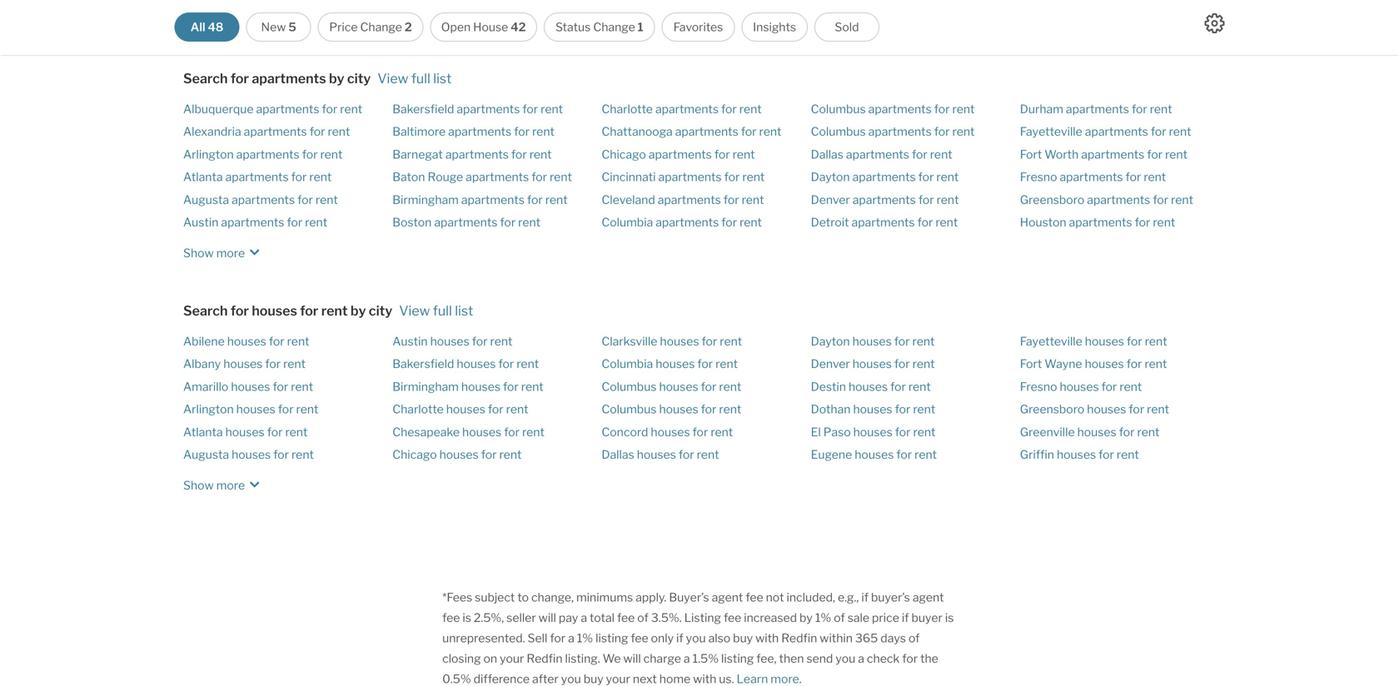 Task type: vqa. For each thing, say whether or not it's contained in the screenshot.
the topmost County
no



Task type: locate. For each thing, give the bounding box(es) containing it.
0 horizontal spatial is
[[463, 611, 472, 625]]

1 vertical spatial show more
[[183, 246, 245, 260]]

show for search for apartments by city
[[183, 246, 214, 260]]

rent for the houston apartments for rent link
[[1154, 215, 1176, 230]]

1 horizontal spatial is
[[946, 611, 954, 625]]

for down atlanta houses for rent
[[273, 448, 289, 462]]

austin for austin houses for rent
[[393, 334, 428, 349]]

for up fort wayne houses for rent
[[1127, 334, 1143, 349]]

listing.
[[565, 652, 600, 666]]

1% down included,
[[816, 611, 832, 625]]

listing
[[596, 631, 629, 646], [722, 652, 754, 666]]

1 vertical spatial columbia
[[602, 357, 653, 371]]

1 vertical spatial greensboro
[[1021, 402, 1085, 417]]

for for alexandria apartments for rent link on the top left of the page
[[310, 125, 325, 139]]

2 horizontal spatial by
[[800, 611, 813, 625]]

2 dayton from the top
[[811, 334, 850, 349]]

buyer
[[912, 611, 943, 625]]

2 atlanta from the top
[[183, 425, 223, 439]]

search for search for apartments by city
[[183, 70, 228, 86]]

1 vertical spatial you
[[836, 652, 856, 666]]

apartments for fresno apartments for rent link
[[1060, 170, 1124, 184]]

48
[[208, 20, 224, 34]]

1 vertical spatial search
[[183, 303, 228, 319]]

2 fort from the top
[[1021, 357, 1043, 371]]

houses for fresno houses for rent link
[[1060, 380, 1100, 394]]

buy down listing. at the bottom left of the page
[[584, 672, 604, 686]]

0 horizontal spatial change
[[360, 20, 402, 34]]

view full list link for list
[[378, 70, 452, 86]]

houses for fayetteville houses for rent link
[[1086, 334, 1125, 349]]

1 columbus houses for rent from the top
[[602, 380, 742, 394]]

1 vertical spatial full
[[433, 303, 452, 319]]

detroit
[[811, 215, 850, 230]]

for up abilene houses for rent
[[231, 303, 249, 319]]

1 vertical spatial fayetteville
[[1021, 334, 1083, 349]]

3 show more link from the top
[[183, 470, 265, 495]]

destin houses for rent link
[[811, 380, 931, 394]]

sold
[[835, 20, 859, 34]]

dallas apartments for rent link
[[811, 147, 953, 161]]

1 horizontal spatial with
[[756, 631, 779, 646]]

0 horizontal spatial redfin
[[527, 652, 563, 666]]

for down 'greensboro apartments for rent'
[[1135, 215, 1151, 230]]

1 birmingham from the top
[[393, 193, 459, 207]]

1 horizontal spatial change
[[594, 20, 636, 34]]

for up the fayetteville apartments for rent
[[1132, 102, 1148, 116]]

atlanta down alexandria
[[183, 170, 223, 184]]

austin for austin apartments for rent
[[183, 215, 219, 230]]

birmingham for birmingham houses for rent
[[393, 380, 459, 394]]

arlington apartments for rent
[[183, 147, 343, 161]]

0 vertical spatial show more
[[183, 14, 245, 28]]

austin houses for rent
[[393, 334, 513, 349]]

for for birmingham apartments for rent link
[[527, 193, 543, 207]]

rent for atlanta houses for rent link
[[285, 425, 308, 439]]

rent for arlington apartments for rent link
[[320, 147, 343, 161]]

apartments for 'charlotte apartments for rent' link
[[656, 102, 719, 116]]

for for columbia apartments for rent link
[[722, 215, 737, 230]]

1 vertical spatial listing
[[722, 652, 754, 666]]

dayton up detroit
[[811, 170, 850, 184]]

2 vertical spatial by
[[800, 611, 813, 625]]

for for arlington houses for rent link
[[278, 402, 294, 417]]

rent for chicago houses for rent link
[[500, 448, 522, 462]]

fort
[[1021, 147, 1043, 161], [1021, 357, 1043, 371]]

arlington down amarillo
[[183, 402, 234, 417]]

0 horizontal spatial dallas
[[602, 448, 635, 462]]

buyer's
[[872, 591, 911, 605]]

dothan houses for rent link
[[811, 402, 936, 417]]

0 vertical spatial dayton
[[811, 170, 850, 184]]

unrepresented.
[[443, 631, 525, 646]]

view full list link up austin houses for rent link
[[399, 303, 474, 319]]

0 vertical spatial show
[[183, 14, 214, 28]]

columbus up concord
[[602, 402, 657, 417]]

for up the greenville houses for rent link
[[1129, 402, 1145, 417]]

rent for durham apartments for rent link
[[1150, 102, 1173, 116]]

birmingham up boston
[[393, 193, 459, 207]]

chicago for chicago apartments for rent
[[602, 147, 646, 161]]

rent for bakersfield apartments for rent link
[[541, 102, 563, 116]]

fayetteville
[[1021, 125, 1083, 139], [1021, 334, 1083, 349]]

more down the austin apartments for rent
[[216, 246, 245, 260]]

rent for fayetteville houses for rent link
[[1145, 334, 1168, 349]]

el paso houses for rent link
[[811, 425, 936, 439]]

fresno apartments for rent link
[[1021, 170, 1167, 184]]

new 5
[[261, 20, 296, 34]]

0 vertical spatial bakersfield
[[393, 102, 454, 116]]

rent for 'boston apartments for rent' link
[[518, 215, 541, 230]]

rent for fresno houses for rent link
[[1120, 380, 1143, 394]]

apartments for denver apartments for rent link
[[853, 193, 916, 207]]

1 horizontal spatial by
[[351, 303, 366, 319]]

2 augusta from the top
[[183, 448, 229, 462]]

1 columbia from the top
[[602, 215, 653, 230]]

charlotte for charlotte houses for rent
[[393, 402, 444, 417]]

1 search from the top
[[183, 70, 228, 86]]

houses down bakersfield houses for rent
[[461, 380, 501, 394]]

fort worth apartments for rent
[[1021, 147, 1188, 161]]

show more link
[[183, 5, 265, 30], [183, 237, 265, 262], [183, 470, 265, 495]]

austin up bakersfield houses for rent
[[393, 334, 428, 349]]

0 horizontal spatial list
[[434, 70, 452, 86]]

fort left 'wayne'
[[1021, 357, 1043, 371]]

2 is from the left
[[946, 611, 954, 625]]

fee down *fees in the left bottom of the page
[[443, 611, 460, 625]]

for up dallas apartments for rent
[[935, 125, 950, 139]]

for up greensboro houses for rent link
[[1102, 380, 1118, 394]]

1 fort from the top
[[1021, 147, 1043, 161]]

2 vertical spatial show more
[[183, 479, 245, 493]]

eugene
[[811, 448, 853, 462]]

open
[[441, 20, 471, 34]]

1 vertical spatial redfin
[[527, 652, 563, 666]]

birmingham up charlotte houses for rent link
[[393, 380, 459, 394]]

rent for bakersfield houses for rent link
[[517, 357, 539, 371]]

for for the chesapeake houses for rent link
[[504, 425, 520, 439]]

if right price
[[902, 611, 909, 625]]

fresno for fresno houses for rent
[[1021, 380, 1058, 394]]

status change 1
[[556, 20, 644, 34]]

0 vertical spatial fort
[[1021, 147, 1043, 161]]

for down the greenville houses for rent link
[[1099, 448, 1115, 462]]

for up chesapeake houses for rent
[[488, 402, 504, 417]]

1
[[638, 20, 644, 34]]

for for 'boston apartments for rent' link
[[500, 215, 516, 230]]

charlotte apartments for rent link
[[602, 102, 762, 116]]

0 vertical spatial if
[[862, 591, 869, 605]]

more for third show more link from the bottom
[[216, 14, 245, 28]]

home
[[660, 672, 691, 686]]

houses down birmingham houses for rent
[[446, 402, 486, 417]]

e.g.,
[[838, 591, 859, 605]]

view full list link down 2
[[378, 70, 452, 86]]

is
[[463, 611, 472, 625], [946, 611, 954, 625]]

1 horizontal spatial agent
[[913, 591, 945, 605]]

1 vertical spatial show
[[183, 246, 214, 260]]

for down the chattanooga apartments for rent link
[[715, 147, 730, 161]]

rent for alexandria apartments for rent link on the top left of the page
[[328, 125, 350, 139]]

1 arlington from the top
[[183, 147, 234, 161]]

to
[[518, 591, 529, 605]]

columbia for columbia houses for rent
[[602, 357, 653, 371]]

0 vertical spatial with
[[756, 631, 779, 646]]

birmingham for birmingham apartments for rent
[[393, 193, 459, 207]]

for for bakersfield apartments for rent link
[[523, 102, 538, 116]]

columbus houses for rent link up concord houses for rent link
[[602, 402, 742, 417]]

el paso houses for rent
[[811, 425, 936, 439]]

check
[[867, 652, 900, 666]]

columbia for columbia apartments for rent
[[602, 215, 653, 230]]

1 horizontal spatial you
[[686, 631, 706, 646]]

houses for arlington houses for rent link
[[236, 402, 276, 417]]

show more link for houses
[[183, 470, 265, 495]]

change inside 'option'
[[360, 20, 402, 34]]

houses down dothan houses for rent link
[[854, 425, 893, 439]]

2 vertical spatial show
[[183, 479, 214, 493]]

1 horizontal spatial buy
[[733, 631, 753, 646]]

durham
[[1021, 102, 1064, 116]]

columbus apartments for rent
[[811, 102, 975, 116], [811, 125, 975, 139]]

chicago apartments for rent
[[602, 147, 755, 161]]

0 vertical spatial columbus apartments for rent link
[[811, 102, 975, 116]]

2 show more from the top
[[183, 246, 245, 260]]

view down 2
[[378, 70, 409, 86]]

learn
[[737, 672, 768, 686]]

houses for atlanta houses for rent link
[[225, 425, 265, 439]]

eugene houses for rent
[[811, 448, 937, 462]]

2 search from the top
[[183, 303, 228, 319]]

for down augusta apartments for rent link
[[287, 215, 303, 230]]

2 show more link from the top
[[183, 237, 265, 262]]

All radio
[[175, 12, 240, 42]]

for down greensboro houses for rent link
[[1120, 425, 1135, 439]]

is left 2.5%,
[[463, 611, 472, 625]]

fresno
[[1021, 170, 1058, 184], [1021, 380, 1058, 394]]

boston
[[393, 215, 432, 230]]

apartments for chicago apartments for rent link
[[649, 147, 712, 161]]

apartments for the houston apartments for rent link
[[1069, 215, 1133, 230]]

1 agent from the left
[[712, 591, 744, 605]]

2 agent from the left
[[913, 591, 945, 605]]

houses down clarksville houses for rent
[[656, 357, 695, 371]]

greensboro up houston
[[1021, 193, 1085, 207]]

1 dayton from the top
[[811, 170, 850, 184]]

for for the clarksville houses for rent link
[[702, 334, 718, 349]]

for down dayton houses for rent
[[895, 357, 910, 371]]

houston
[[1021, 215, 1067, 230]]

for down bakersfield apartments for rent link
[[514, 125, 530, 139]]

New radio
[[246, 12, 311, 42]]

2 vertical spatial you
[[561, 672, 581, 686]]

0 vertical spatial full
[[411, 70, 431, 86]]

rent for charlotte houses for rent link
[[506, 402, 529, 417]]

of down the apply.
[[638, 611, 649, 625]]

birmingham houses for rent
[[393, 380, 544, 394]]

Sold radio
[[815, 12, 880, 42]]

1 augusta from the top
[[183, 193, 229, 207]]

albuquerque apartments for rent
[[183, 102, 363, 116]]

apartments for 'cincinnati apartments for rent' 'link'
[[659, 170, 722, 184]]

rent for barnegat apartments for rent link
[[530, 147, 552, 161]]

dayton houses for rent
[[811, 334, 935, 349]]

dallas for dallas houses for rent
[[602, 448, 635, 462]]

for up baltimore apartments for rent
[[523, 102, 538, 116]]

destin houses for rent
[[811, 380, 931, 394]]

1 vertical spatial view full list link
[[399, 303, 474, 319]]

status
[[556, 20, 591, 34]]

for for the atlanta apartments for rent link
[[291, 170, 307, 184]]

your right on
[[500, 652, 524, 666]]

denver up destin
[[811, 357, 851, 371]]

0 vertical spatial greensboro
[[1021, 193, 1085, 207]]

for down cleveland apartments for rent link
[[722, 215, 737, 230]]

for up 'dallas houses for rent'
[[693, 425, 709, 439]]

for for denver apartments for rent link
[[919, 193, 935, 207]]

fee left not
[[746, 591, 764, 605]]

0 vertical spatial fayetteville
[[1021, 125, 1083, 139]]

show left "new"
[[183, 14, 214, 28]]

bakersfield for bakersfield apartments for rent
[[393, 102, 454, 116]]

more
[[216, 14, 245, 28], [216, 246, 245, 260], [216, 479, 245, 493], [771, 672, 800, 686]]

0 vertical spatial your
[[500, 652, 524, 666]]

for for baltimore apartments for rent link
[[514, 125, 530, 139]]

difference
[[474, 672, 530, 686]]

1 atlanta from the top
[[183, 170, 223, 184]]

0 vertical spatial list
[[434, 70, 452, 86]]

chesapeake
[[393, 425, 460, 439]]

2.5%,
[[474, 611, 504, 625]]

change
[[360, 20, 402, 34], [594, 20, 636, 34]]

0 horizontal spatial charlotte
[[393, 402, 444, 417]]

detroit apartments for rent
[[811, 215, 958, 230]]

after
[[532, 672, 559, 686]]

rent for chicago apartments for rent link
[[733, 147, 755, 161]]

houses up greenville houses for rent
[[1088, 402, 1127, 417]]

apartments for 2nd 'columbus apartments for rent' link
[[869, 125, 932, 139]]

rent for eugene houses for rent 'link'
[[915, 448, 937, 462]]

augusta for augusta apartments for rent
[[183, 193, 229, 207]]

1 horizontal spatial chicago
[[602, 147, 646, 161]]

for for columbia houses for rent link
[[698, 357, 713, 371]]

subject
[[475, 591, 515, 605]]

a right pay
[[581, 611, 587, 625]]

1 vertical spatial denver
[[811, 357, 851, 371]]

3 show from the top
[[183, 479, 214, 493]]

2 denver from the top
[[811, 357, 851, 371]]

fort wayne houses for rent
[[1021, 357, 1168, 371]]

for down baton rouge apartments for rent link
[[527, 193, 543, 207]]

columbia houses for rent link
[[602, 357, 738, 371]]

rent for 'charlotte apartments for rent' link
[[740, 102, 762, 116]]

chicago apartments for rent link
[[602, 147, 755, 161]]

also
[[709, 631, 731, 646]]

1% up listing. at the bottom left of the page
[[577, 631, 593, 646]]

more down augusta houses for rent
[[216, 479, 245, 493]]

denver apartments for rent link
[[811, 193, 959, 207]]

rent for cleveland apartments for rent link
[[742, 193, 764, 207]]

denver up detroit
[[811, 193, 851, 207]]

1 vertical spatial chicago
[[393, 448, 437, 462]]

cincinnati
[[602, 170, 656, 184]]

1 greensboro from the top
[[1021, 193, 1085, 207]]

houses up arlington houses for rent link
[[231, 380, 270, 394]]

rouge
[[428, 170, 463, 184]]

change inside "radio"
[[594, 20, 636, 34]]

dallas
[[811, 147, 844, 161], [602, 448, 635, 462]]

1 vertical spatial bakersfield
[[393, 357, 454, 371]]

columbus houses for rent
[[602, 380, 742, 394], [602, 402, 742, 417]]

0 vertical spatial you
[[686, 631, 706, 646]]

2 vertical spatial show more link
[[183, 470, 265, 495]]

columbus apartments for rent for 2nd 'columbus apartments for rent' link
[[811, 125, 975, 139]]

2 birmingham from the top
[[393, 380, 459, 394]]

for up bakersfield houses for rent link
[[472, 334, 488, 349]]

dayton up destin
[[811, 334, 850, 349]]

austin down augusta apartments for rent
[[183, 215, 219, 230]]

1 vertical spatial fresno
[[1021, 380, 1058, 394]]

dayton for dayton apartments for rent
[[811, 170, 850, 184]]

option group
[[175, 12, 880, 42]]

1 show from the top
[[183, 14, 214, 28]]

abilene
[[183, 334, 225, 349]]

1 is from the left
[[463, 611, 472, 625]]

for down bakersfield houses for rent link
[[503, 380, 519, 394]]

rent for dayton houses for rent link in the right of the page
[[913, 334, 935, 349]]

sale
[[848, 611, 870, 625]]

1 vertical spatial augusta
[[183, 448, 229, 462]]

for up columbia houses for rent
[[702, 334, 718, 349]]

arlington for arlington houses for rent
[[183, 402, 234, 417]]

agent up listing
[[712, 591, 744, 605]]

houses down abilene houses for rent
[[223, 357, 263, 371]]

1 horizontal spatial austin
[[393, 334, 428, 349]]

1 fresno from the top
[[1021, 170, 1058, 184]]

birmingham apartments for rent link
[[393, 193, 568, 207]]

1 horizontal spatial charlotte
[[602, 102, 653, 116]]

fayetteville apartments for rent link
[[1021, 125, 1192, 139]]

2 greensboro from the top
[[1021, 402, 1085, 417]]

2 fayetteville from the top
[[1021, 334, 1083, 349]]

0 vertical spatial listing
[[596, 631, 629, 646]]

will
[[539, 611, 557, 625], [624, 652, 641, 666]]

chattanooga apartments for rent
[[602, 125, 782, 139]]

0 vertical spatial charlotte
[[602, 102, 653, 116]]

for up houston apartments for rent
[[1153, 193, 1169, 207]]

0 vertical spatial show more link
[[183, 5, 265, 30]]

1 vertical spatial columbus houses for rent
[[602, 402, 742, 417]]

1 vertical spatial buy
[[584, 672, 604, 686]]

will down change,
[[539, 611, 557, 625]]

1 horizontal spatial dallas
[[811, 147, 844, 161]]

buy right also
[[733, 631, 753, 646]]

1 fayetteville from the top
[[1021, 125, 1083, 139]]

houses up columbia houses for rent
[[660, 334, 700, 349]]

houses for birmingham houses for rent "link"
[[461, 380, 501, 394]]

change left 2
[[360, 20, 402, 34]]

apartments for austin apartments for rent link
[[221, 215, 285, 230]]

0 vertical spatial view full list link
[[378, 70, 452, 86]]

houses down the greenville houses for rent link
[[1057, 448, 1097, 462]]

sell
[[528, 631, 548, 646]]

2 show from the top
[[183, 246, 214, 260]]

1 vertical spatial austin
[[393, 334, 428, 349]]

houses up concord houses for rent link
[[659, 402, 699, 417]]

is right buyer
[[946, 611, 954, 625]]

chicago houses for rent
[[393, 448, 522, 462]]

0 vertical spatial by
[[329, 70, 345, 86]]

a left 1.5%
[[684, 652, 690, 666]]

1 vertical spatial atlanta
[[183, 425, 223, 439]]

view full list link
[[378, 70, 452, 86], [399, 303, 474, 319]]

2 fresno from the top
[[1021, 380, 1058, 394]]

for down arlington houses for rent
[[267, 425, 283, 439]]

1 vertical spatial if
[[902, 611, 909, 625]]

you down listing
[[686, 631, 706, 646]]

for for arlington apartments for rent link
[[302, 147, 318, 161]]

cincinnati apartments for rent
[[602, 170, 765, 184]]

2 bakersfield from the top
[[393, 357, 454, 371]]

fee right total
[[617, 611, 635, 625]]

houses up the el paso houses for rent link
[[854, 402, 893, 417]]

2 change from the left
[[594, 20, 636, 34]]

rent for augusta houses for rent link
[[292, 448, 314, 462]]

1 vertical spatial with
[[693, 672, 717, 686]]

rent for concord houses for rent link
[[711, 425, 733, 439]]

1 columbus apartments for rent link from the top
[[811, 102, 975, 116]]

houses down columbia houses for rent
[[659, 380, 699, 394]]

arlington apartments for rent link
[[183, 147, 343, 161]]

baltimore
[[393, 125, 446, 139]]

for up birmingham apartments for rent link
[[532, 170, 547, 184]]

1 change from the left
[[360, 20, 402, 34]]

for for cleveland apartments for rent link
[[724, 193, 740, 207]]

1 bakersfield from the top
[[393, 102, 454, 116]]

1 vertical spatial list
[[455, 303, 474, 319]]

2 columbus apartments for rent link from the top
[[811, 125, 975, 139]]

1 vertical spatial charlotte
[[393, 402, 444, 417]]

for for albuquerque apartments for rent link
[[322, 102, 338, 116]]

fayetteville for fayetteville apartments for rent
[[1021, 125, 1083, 139]]

apartments for 'boston apartments for rent' link
[[434, 215, 498, 230]]

search
[[183, 70, 228, 86], [183, 303, 228, 319]]

0 horizontal spatial austin
[[183, 215, 219, 230]]

we
[[603, 652, 621, 666]]

columbia
[[602, 215, 653, 230], [602, 357, 653, 371]]

2 columbia from the top
[[602, 357, 653, 371]]

0 vertical spatial arlington
[[183, 147, 234, 161]]

alexandria apartments for rent link
[[183, 125, 350, 139]]

1 vertical spatial columbus apartments for rent
[[811, 125, 975, 139]]

augusta up the austin apartments for rent
[[183, 193, 229, 207]]

2 horizontal spatial if
[[902, 611, 909, 625]]

augusta apartments for rent link
[[183, 193, 338, 207]]

1 vertical spatial fort
[[1021, 357, 1043, 371]]

dallas houses for rent
[[602, 448, 720, 462]]

open house 42
[[441, 20, 526, 34]]

agent up buyer
[[913, 591, 945, 605]]

rent for albany houses for rent link
[[283, 357, 306, 371]]

chicago up cincinnati
[[602, 147, 646, 161]]

for for dallas apartments for rent link
[[912, 147, 928, 161]]

more right all
[[216, 14, 245, 28]]

for up 'baton rouge apartments for rent'
[[512, 147, 527, 161]]

concord houses for rent link
[[602, 425, 733, 439]]

0 vertical spatial denver
[[811, 193, 851, 207]]

1 vertical spatial columbus houses for rent link
[[602, 402, 742, 417]]

houses up albany houses for rent link
[[227, 334, 267, 349]]

fresno for fresno apartments for rent
[[1021, 170, 1058, 184]]

charlotte up chattanooga
[[602, 102, 653, 116]]

0 horizontal spatial chicago
[[393, 448, 437, 462]]

apartments for greensboro apartments for rent link
[[1088, 193, 1151, 207]]

apartments for durham apartments for rent link
[[1066, 102, 1130, 116]]

1 vertical spatial dayton
[[811, 334, 850, 349]]

for up fort worth apartments for rent link in the top of the page
[[1151, 125, 1167, 139]]

1 denver from the top
[[811, 193, 851, 207]]

0 vertical spatial redfin
[[782, 631, 818, 646]]

houses down dayton houses for rent
[[853, 357, 892, 371]]

1 vertical spatial birmingham
[[393, 380, 459, 394]]

all
[[191, 20, 205, 34]]

for up birmingham houses for rent "link"
[[499, 357, 514, 371]]

0 vertical spatial austin
[[183, 215, 219, 230]]

atlanta houses for rent
[[183, 425, 308, 439]]

atlanta
[[183, 170, 223, 184], [183, 425, 223, 439]]

2 arlington from the top
[[183, 402, 234, 417]]

for up the el paso houses for rent link
[[895, 402, 911, 417]]

2 vertical spatial if
[[677, 631, 684, 646]]

0 horizontal spatial listing
[[596, 631, 629, 646]]

greensboro up greenville
[[1021, 402, 1085, 417]]

with down 1.5%
[[693, 672, 717, 686]]

listing up we at the left bottom of the page
[[596, 631, 629, 646]]

0 vertical spatial chicago
[[602, 147, 646, 161]]

for down cincinnati apartments for rent
[[724, 193, 740, 207]]

by
[[329, 70, 345, 86], [351, 303, 366, 319], [800, 611, 813, 625]]

for down concord houses for rent on the bottom
[[679, 448, 695, 462]]

3 show more from the top
[[183, 479, 245, 493]]

0 horizontal spatial buy
[[584, 672, 604, 686]]

houses for bakersfield houses for rent link
[[457, 357, 496, 371]]

included,
[[787, 591, 836, 605]]

0 vertical spatial dallas
[[811, 147, 844, 161]]

1 vertical spatial arlington
[[183, 402, 234, 417]]

1 columbus apartments for rent from the top
[[811, 102, 975, 116]]

2 columbus apartments for rent from the top
[[811, 125, 975, 139]]

1 vertical spatial show more link
[[183, 237, 265, 262]]

0.5%
[[443, 672, 471, 686]]

for down alexandria apartments for rent link on the top left of the page
[[302, 147, 318, 161]]

if right "e.g.,"
[[862, 591, 869, 605]]

arlington for arlington apartments for rent
[[183, 147, 234, 161]]

1 horizontal spatial your
[[606, 672, 631, 686]]

for up dayton apartments for rent link
[[912, 147, 928, 161]]

2 columbus houses for rent link from the top
[[602, 402, 742, 417]]

for for fresno apartments for rent link
[[1126, 170, 1142, 184]]



Task type: describe. For each thing, give the bounding box(es) containing it.
chicago houses for rent link
[[393, 448, 522, 462]]

for for 'cincinnati apartments for rent' 'link'
[[725, 170, 740, 184]]

2 horizontal spatial you
[[836, 652, 856, 666]]

houses for austin houses for rent link
[[430, 334, 470, 349]]

augusta houses for rent
[[183, 448, 314, 462]]

for for amarillo houses for rent link
[[273, 380, 289, 394]]

rent for destin houses for rent "link"
[[909, 380, 931, 394]]

barnegat apartments for rent
[[393, 147, 552, 161]]

0 vertical spatial city
[[347, 70, 371, 86]]

durham apartments for rent link
[[1021, 102, 1173, 116]]

greensboro apartments for rent
[[1021, 193, 1194, 207]]

the
[[921, 652, 939, 666]]

alexandria
[[183, 125, 241, 139]]

42
[[511, 20, 526, 34]]

columbus up dallas apartments for rent link
[[811, 102, 866, 116]]

1 horizontal spatial if
[[862, 591, 869, 605]]

eugene houses for rent link
[[811, 448, 937, 462]]

0 horizontal spatial with
[[693, 672, 717, 686]]

rent for the greenville houses for rent link
[[1138, 425, 1160, 439]]

for for the fayetteville apartments for rent link
[[1151, 125, 1167, 139]]

pay
[[559, 611, 579, 625]]

rent for abilene houses for rent link
[[287, 334, 310, 349]]

concord houses for rent
[[602, 425, 733, 439]]

rent for the clarksville houses for rent link
[[720, 334, 743, 349]]

houses up abilene houses for rent link
[[252, 303, 297, 319]]

by inside *fees subject to change, minimums apply. buyer's agent fee not included, e.g., if buyer's agent fee is 2.5%, seller will pay a total fee of 3.5%. listing fee increased by 1% of sale price if buyer is unrepresented. sell for a 1% listing fee only if you also buy with redfin within 365 days of closing on your redfin listing. we will charge a 1.5% listing fee, then send you a check for the 0.5% difference after you buy your next home with us.
[[800, 611, 813, 625]]

houston apartments for rent
[[1021, 215, 1176, 230]]

arlington houses for rent link
[[183, 402, 319, 417]]

learn more link
[[737, 672, 800, 686]]

2
[[405, 20, 412, 34]]

0 horizontal spatial full
[[411, 70, 431, 86]]

then
[[780, 652, 804, 666]]

more down then
[[771, 672, 800, 686]]

send
[[807, 652, 834, 666]]

greenville
[[1021, 425, 1075, 439]]

apartments for "detroit apartments for rent" link
[[852, 215, 915, 230]]

dayton apartments for rent link
[[811, 170, 959, 184]]

fort wayne houses for rent link
[[1021, 357, 1168, 371]]

columbus apartments for rent for first 'columbus apartments for rent' link from the top
[[811, 102, 975, 116]]

baton rouge apartments for rent
[[393, 170, 572, 184]]

fresno houses for rent link
[[1021, 380, 1143, 394]]

for for austin apartments for rent link
[[287, 215, 303, 230]]

apartments for arlington apartments for rent link
[[236, 147, 300, 161]]

rent for the atlanta apartments for rent link
[[309, 170, 332, 184]]

dallas for dallas apartments for rent
[[811, 147, 844, 161]]

for left the
[[903, 652, 918, 666]]

cleveland apartments for rent
[[602, 193, 764, 207]]

for for austin houses for rent link
[[472, 334, 488, 349]]

apartments for the chattanooga apartments for rent link
[[676, 125, 739, 139]]

atlanta apartments for rent link
[[183, 170, 332, 184]]

cleveland apartments for rent link
[[602, 193, 764, 207]]

greensboro houses for rent link
[[1021, 402, 1170, 417]]

1 columbus houses for rent link from the top
[[602, 380, 742, 394]]

dothan houses for rent
[[811, 402, 936, 417]]

0 vertical spatial view
[[378, 70, 409, 86]]

greensboro apartments for rent link
[[1021, 193, 1194, 207]]

next
[[633, 672, 657, 686]]

1 horizontal spatial list
[[455, 303, 474, 319]]

1 vertical spatial by
[[351, 303, 366, 319]]

denver houses for rent
[[811, 357, 935, 371]]

1 horizontal spatial full
[[433, 303, 452, 319]]

for for barnegat apartments for rent link
[[512, 147, 527, 161]]

Favorites radio
[[662, 12, 735, 42]]

houston apartments for rent link
[[1021, 215, 1176, 230]]

apartments for baltimore apartments for rent link
[[448, 125, 512, 139]]

for down the fayetteville apartments for rent link
[[1148, 147, 1163, 161]]

apartments for columbia apartments for rent link
[[656, 215, 719, 230]]

for for eugene houses for rent 'link'
[[897, 448, 913, 462]]

houses for concord houses for rent link
[[651, 425, 690, 439]]

denver for denver apartments for rent
[[811, 193, 851, 207]]

a down pay
[[568, 631, 575, 646]]

*fees
[[443, 591, 473, 605]]

arlington houses for rent
[[183, 402, 319, 417]]

a down '365'
[[858, 652, 865, 666]]

for up abilene houses for rent link
[[300, 303, 319, 319]]

change,
[[532, 591, 574, 605]]

amarillo houses for rent
[[183, 380, 313, 394]]

1 vertical spatial your
[[606, 672, 631, 686]]

search for apartments by city view full list
[[183, 70, 452, 86]]

augusta apartments for rent
[[183, 193, 338, 207]]

0 horizontal spatial by
[[329, 70, 345, 86]]

clarksville
[[602, 334, 658, 349]]

insights
[[753, 20, 797, 34]]

fee up also
[[724, 611, 742, 625]]

greensboro houses for rent
[[1021, 402, 1170, 417]]

rent for greensboro houses for rent link
[[1148, 402, 1170, 417]]

abilene houses for rent link
[[183, 334, 310, 349]]

for for griffin houses for rent link
[[1099, 448, 1115, 462]]

apartments for dallas apartments for rent link
[[846, 147, 910, 161]]

apartments for alexandria apartments for rent link on the top left of the page
[[244, 125, 307, 139]]

chesapeake houses for rent link
[[393, 425, 545, 439]]

change for 2
[[360, 20, 402, 34]]

houses for denver houses for rent link
[[853, 357, 892, 371]]

columbus up dallas apartments for rent
[[811, 125, 866, 139]]

albany houses for rent link
[[183, 357, 306, 371]]

charlotte for charlotte apartments for rent
[[602, 102, 653, 116]]

albany houses for rent
[[183, 357, 306, 371]]

0 horizontal spatial if
[[677, 631, 684, 646]]

austin apartments for rent
[[183, 215, 328, 230]]

for for concord houses for rent link
[[693, 425, 709, 439]]

for down columbia houses for rent link
[[701, 380, 717, 394]]

rent for griffin houses for rent link
[[1117, 448, 1140, 462]]

albuquerque
[[183, 102, 254, 116]]

apartments for the atlanta apartments for rent link
[[225, 170, 289, 184]]

rent for dothan houses for rent link
[[914, 402, 936, 417]]

amarillo houses for rent link
[[183, 380, 313, 394]]

for up eugene houses for rent 'link'
[[896, 425, 911, 439]]

dayton for dayton houses for rent
[[811, 334, 850, 349]]

365
[[856, 631, 878, 646]]

columbia apartments for rent link
[[602, 215, 762, 230]]

1 horizontal spatial 1%
[[816, 611, 832, 625]]

albuquerque apartments for rent link
[[183, 102, 363, 116]]

baltimore apartments for rent link
[[393, 125, 555, 139]]

fort for fort worth apartments for rent
[[1021, 147, 1043, 161]]

houses for greensboro houses for rent link
[[1088, 402, 1127, 417]]

griffin houses for rent
[[1021, 448, 1140, 462]]

atlanta apartments for rent
[[183, 170, 332, 184]]

Status Change radio
[[544, 12, 656, 42]]

apartments for cleveland apartments for rent link
[[658, 193, 721, 207]]

apartments for first 'columbus apartments for rent' link from the top
[[869, 102, 932, 116]]

for for greensboro apartments for rent link
[[1153, 193, 1169, 207]]

for for the houston apartments for rent link
[[1135, 215, 1151, 230]]

0 vertical spatial will
[[539, 611, 557, 625]]

1 horizontal spatial of
[[834, 611, 845, 625]]

fee left only
[[631, 631, 649, 646]]

houses for albany houses for rent link
[[223, 357, 263, 371]]

chattanooga apartments for rent link
[[602, 125, 782, 139]]

new
[[261, 20, 286, 34]]

1 vertical spatial view
[[399, 303, 430, 319]]

baton
[[393, 170, 425, 184]]

for for augusta houses for rent link
[[273, 448, 289, 462]]

favorites
[[674, 20, 724, 34]]

for for fayetteville houses for rent link
[[1127, 334, 1143, 349]]

baton rouge apartments for rent link
[[393, 170, 572, 184]]

denver houses for rent link
[[811, 357, 935, 371]]

rent for fresno apartments for rent link
[[1144, 170, 1167, 184]]

rent for augusta apartments for rent link
[[316, 193, 338, 207]]

for right sell
[[550, 631, 566, 646]]

amarillo
[[183, 380, 229, 394]]

houses for griffin houses for rent link
[[1057, 448, 1097, 462]]

for up the albuquerque at the top left
[[231, 70, 249, 86]]

chattanooga
[[602, 125, 673, 139]]

atlanta houses for rent link
[[183, 425, 308, 439]]

greensboro for greensboro apartments for rent
[[1021, 193, 1085, 207]]

5
[[289, 20, 296, 34]]

columbus down 'clarksville' on the left
[[602, 380, 657, 394]]

rent for greensboro apartments for rent link
[[1172, 193, 1194, 207]]

dallas houses for rent link
[[602, 448, 720, 462]]

wayne
[[1045, 357, 1083, 371]]

0 horizontal spatial 1%
[[577, 631, 593, 646]]

rent for austin apartments for rent link
[[305, 215, 328, 230]]

augusta houses for rent link
[[183, 448, 314, 462]]

for for birmingham houses for rent "link"
[[503, 380, 519, 394]]

rent for denver houses for rent link
[[913, 357, 935, 371]]

option group containing all
[[175, 12, 880, 42]]

more for show more link corresponding to houses
[[216, 479, 245, 493]]

1 vertical spatial city
[[369, 303, 393, 319]]

for for chicago houses for rent link
[[481, 448, 497, 462]]

houses for eugene houses for rent 'link'
[[855, 448, 894, 462]]

houses for amarillo houses for rent link
[[231, 380, 270, 394]]

for for fresno houses for rent link
[[1102, 380, 1118, 394]]

for for dayton houses for rent link in the right of the page
[[895, 334, 910, 349]]

for up concord houses for rent link
[[701, 402, 717, 417]]

Open House radio
[[430, 12, 537, 42]]

destin
[[811, 380, 847, 394]]

2 columbus houses for rent from the top
[[602, 402, 742, 417]]

0 horizontal spatial you
[[561, 672, 581, 686]]

griffin
[[1021, 448, 1055, 462]]

for for the chattanooga apartments for rent link
[[741, 125, 757, 139]]

Price Change radio
[[318, 12, 424, 42]]

alexandria apartments for rent
[[183, 125, 350, 139]]

2 horizontal spatial of
[[909, 631, 920, 646]]

denver for denver houses for rent
[[811, 357, 851, 371]]

houses down fayetteville houses for rent
[[1085, 357, 1125, 371]]

greenville houses for rent
[[1021, 425, 1160, 439]]

0 horizontal spatial of
[[638, 611, 649, 625]]

for for atlanta houses for rent link
[[267, 425, 283, 439]]

apartments for the fayetteville apartments for rent link
[[1086, 125, 1149, 139]]

1 show more from the top
[[183, 14, 245, 28]]

rent for dayton apartments for rent link
[[937, 170, 959, 184]]

for for abilene houses for rent link
[[269, 334, 285, 349]]

chicago for chicago houses for rent
[[393, 448, 437, 462]]

show more for search for apartments by city view full list
[[183, 246, 245, 260]]

for for chicago apartments for rent link
[[715, 147, 730, 161]]

for up dallas apartments for rent link
[[935, 102, 950, 116]]

Insights radio
[[742, 12, 808, 42]]

1 show more link from the top
[[183, 5, 265, 30]]

cincinnati apartments for rent link
[[602, 170, 765, 184]]

houses for the clarksville houses for rent link
[[660, 334, 700, 349]]

for down fayetteville houses for rent
[[1127, 357, 1143, 371]]

1 vertical spatial will
[[624, 652, 641, 666]]

search for search for houses for rent by city
[[183, 303, 228, 319]]

houses for dallas houses for rent link at bottom
[[637, 448, 676, 462]]

rent for columbia apartments for rent link
[[740, 215, 762, 230]]

worth
[[1045, 147, 1079, 161]]

increased
[[744, 611, 797, 625]]

within
[[820, 631, 853, 646]]

charlotte apartments for rent
[[602, 102, 762, 116]]

show more for search for houses for rent by city view full list
[[183, 479, 245, 493]]

charlotte houses for rent
[[393, 402, 529, 417]]

fresno apartments for rent
[[1021, 170, 1167, 184]]

for for albany houses for rent link
[[265, 357, 281, 371]]

more for apartments's show more link
[[216, 246, 245, 260]]



